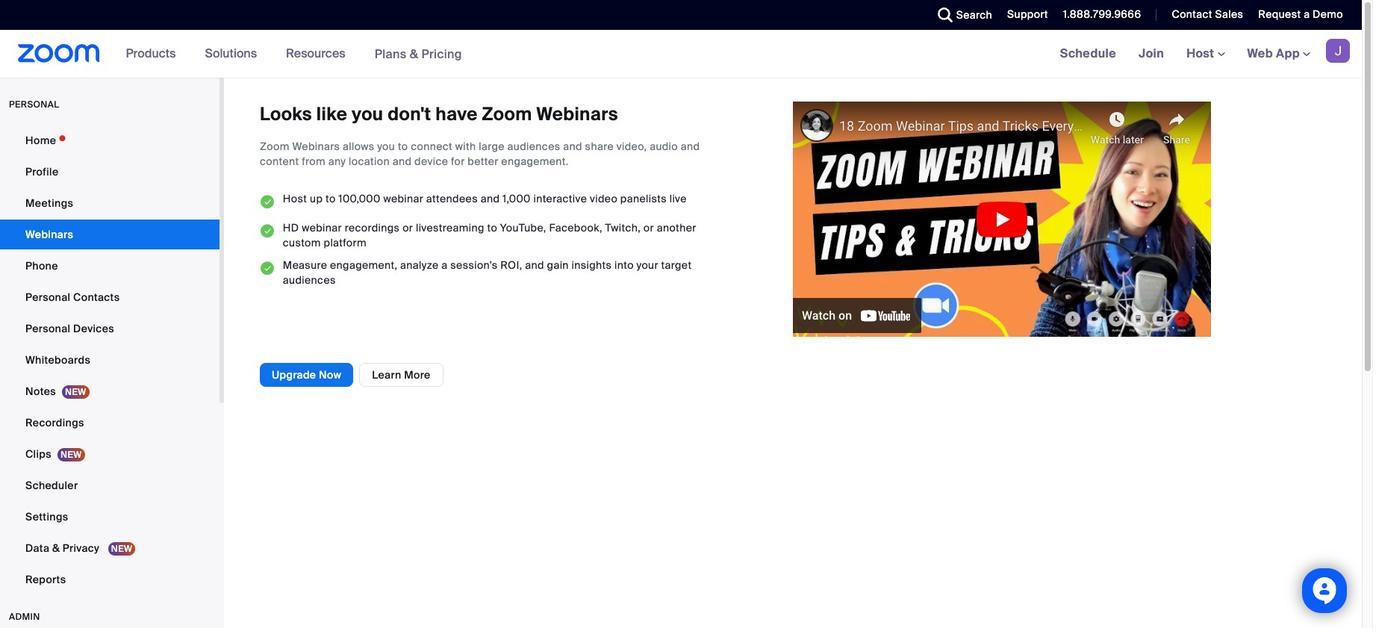 Task type: vqa. For each thing, say whether or not it's contained in the screenshot.
'Personal Menu' menu
yes



Task type: describe. For each thing, give the bounding box(es) containing it.
like
[[316, 102, 347, 125]]

banner containing products
[[0, 30, 1362, 78]]

request
[[1259, 7, 1301, 21]]

and left device on the left top of the page
[[393, 155, 412, 168]]

live
[[670, 192, 687, 206]]

notes
[[25, 385, 56, 398]]

for
[[451, 155, 465, 168]]

search button
[[927, 0, 996, 30]]

engagement.
[[501, 155, 569, 168]]

platform
[[324, 236, 367, 249]]

webinar inside hd webinar recordings or livestreaming to youtube, facebook, twitch, or another custom platform
[[302, 221, 342, 234]]

0 vertical spatial zoom
[[482, 102, 532, 125]]

contact
[[1172, 7, 1213, 21]]

sales
[[1215, 7, 1244, 21]]

panelists
[[620, 192, 667, 206]]

pricing
[[422, 46, 462, 62]]

youtube,
[[500, 221, 546, 234]]

solutions
[[205, 46, 257, 61]]

contacts
[[73, 290, 120, 304]]

more
[[404, 368, 431, 382]]

support
[[1007, 7, 1048, 21]]

share
[[585, 140, 614, 153]]

0 vertical spatial a
[[1304, 7, 1310, 21]]

data
[[25, 541, 49, 555]]

schedule
[[1060, 46, 1116, 61]]

analyze
[[400, 258, 439, 272]]

0 vertical spatial webinar
[[383, 192, 424, 206]]

and inside measure engagement, analyze a session's roi, and gain insights into your target audiences
[[525, 258, 544, 272]]

search
[[956, 8, 992, 22]]

attendees
[[426, 192, 478, 206]]

data & privacy
[[25, 541, 102, 555]]

1,000
[[503, 192, 531, 206]]

and right audio on the left top of page
[[681, 140, 700, 153]]

interactive
[[534, 192, 587, 206]]

settings
[[25, 510, 68, 523]]

facebook,
[[549, 221, 603, 234]]

meetings navigation
[[1049, 30, 1362, 78]]

audio
[[650, 140, 678, 153]]

and left share
[[563, 140, 582, 153]]

personal for personal contacts
[[25, 290, 70, 304]]

personal devices link
[[0, 314, 220, 344]]

looks
[[260, 102, 312, 125]]

upgrade now button
[[260, 363, 353, 387]]

upgrade
[[272, 368, 316, 382]]

& for pricing
[[410, 46, 418, 62]]

web
[[1248, 46, 1273, 61]]

large
[[479, 140, 505, 153]]

admin
[[9, 611, 40, 623]]

personal contacts
[[25, 290, 120, 304]]

products button
[[126, 30, 183, 78]]

zoom inside zoom webinars allows you to connect with large audiences and share video, audio and content from any location and device for better engagement.
[[260, 140, 290, 153]]

reports
[[25, 573, 66, 586]]

reports link
[[0, 565, 220, 594]]

connect
[[411, 140, 453, 153]]

custom
[[283, 236, 321, 249]]

allows
[[343, 140, 375, 153]]

scheduler link
[[0, 470, 220, 500]]

personal menu menu
[[0, 125, 220, 596]]

hd
[[283, 221, 299, 234]]

measure engagement, analyze a session's roi, and gain insights into your target audiences
[[283, 258, 692, 287]]

a inside measure engagement, analyze a session's roi, and gain insights into your target audiences
[[442, 258, 448, 272]]

with
[[455, 140, 476, 153]]

learn
[[372, 368, 401, 382]]

app
[[1276, 46, 1300, 61]]

phone link
[[0, 251, 220, 281]]

target
[[661, 258, 692, 272]]

to inside hd webinar recordings or livestreaming to youtube, facebook, twitch, or another custom platform
[[487, 221, 497, 234]]

contact sales
[[1172, 7, 1244, 21]]

webinars link
[[0, 220, 220, 249]]

web app
[[1248, 46, 1300, 61]]

now
[[319, 368, 341, 382]]

another
[[657, 221, 696, 234]]

have
[[436, 102, 478, 125]]

recordings link
[[0, 408, 220, 438]]

resources button
[[286, 30, 352, 78]]

audiences inside zoom webinars allows you to connect with large audiences and share video, audio and content from any location and device for better engagement.
[[508, 140, 560, 153]]

home
[[25, 134, 56, 147]]

join
[[1139, 46, 1164, 61]]



Task type: locate. For each thing, give the bounding box(es) containing it.
webinars inside webinars link
[[25, 228, 73, 241]]

1 horizontal spatial a
[[1304, 7, 1310, 21]]

scheduler
[[25, 479, 78, 492]]

1 vertical spatial webinars
[[292, 140, 340, 153]]

0 vertical spatial &
[[410, 46, 418, 62]]

100,000
[[339, 192, 381, 206]]

0 horizontal spatial audiences
[[283, 273, 336, 287]]

clips
[[25, 447, 51, 461]]

plans & pricing
[[375, 46, 462, 62]]

data & privacy link
[[0, 533, 220, 563]]

1.888.799.9666
[[1063, 7, 1141, 21]]

join link
[[1128, 30, 1176, 78]]

video,
[[617, 140, 647, 153]]

up
[[310, 192, 323, 206]]

webinar
[[383, 192, 424, 206], [302, 221, 342, 234]]

1 horizontal spatial to
[[398, 140, 408, 153]]

1 vertical spatial a
[[442, 258, 448, 272]]

zoom up the content
[[260, 140, 290, 153]]

& right plans
[[410, 46, 418, 62]]

or right recordings
[[403, 221, 413, 234]]

webinar up recordings
[[383, 192, 424, 206]]

to down host up to 100,000 webinar attendees and 1,000 interactive video panelists live
[[487, 221, 497, 234]]

hd webinar recordings or livestreaming to youtube, facebook, twitch, or another custom platform
[[283, 221, 696, 249]]

0 horizontal spatial to
[[326, 192, 336, 206]]

demo
[[1313, 7, 1343, 21]]

a left demo
[[1304, 7, 1310, 21]]

profile
[[25, 165, 59, 178]]

contact sales link
[[1161, 0, 1247, 30], [1172, 7, 1244, 21]]

notes link
[[0, 376, 220, 406]]

measure
[[283, 258, 327, 272]]

you inside zoom webinars allows you to connect with large audiences and share video, audio and content from any location and device for better engagement.
[[377, 140, 395, 153]]

0 vertical spatial personal
[[25, 290, 70, 304]]

webinars up from
[[292, 140, 340, 153]]

1 vertical spatial personal
[[25, 322, 70, 335]]

zoom
[[482, 102, 532, 125], [260, 140, 290, 153]]

gain
[[547, 258, 569, 272]]

webinar up custom
[[302, 221, 342, 234]]

profile link
[[0, 157, 220, 187]]

schedule link
[[1049, 30, 1128, 78]]

engagement,
[[330, 258, 398, 272]]

& right data
[[52, 541, 60, 555]]

0 vertical spatial audiences
[[508, 140, 560, 153]]

you up allows
[[352, 102, 383, 125]]

looks like you don't have zoom webinars
[[260, 102, 618, 125]]

product information navigation
[[115, 30, 473, 78]]

banner
[[0, 30, 1362, 78]]

0 horizontal spatial host
[[283, 192, 307, 206]]

your
[[637, 258, 659, 272]]

content
[[260, 155, 299, 168]]

devices
[[73, 322, 114, 335]]

2 vertical spatial to
[[487, 221, 497, 234]]

and left 1,000
[[481, 192, 500, 206]]

personal
[[9, 99, 59, 111]]

whiteboards link
[[0, 345, 220, 375]]

or right twitch,
[[644, 221, 654, 234]]

1 horizontal spatial webinars
[[292, 140, 340, 153]]

to
[[398, 140, 408, 153], [326, 192, 336, 206], [487, 221, 497, 234]]

host down contact sales
[[1187, 46, 1218, 61]]

from
[[302, 155, 326, 168]]

recordings
[[345, 221, 400, 234]]

1 horizontal spatial &
[[410, 46, 418, 62]]

host button
[[1187, 46, 1225, 61]]

1 horizontal spatial or
[[644, 221, 654, 234]]

a right analyze
[[442, 258, 448, 272]]

livestreaming
[[416, 221, 484, 234]]

1 vertical spatial zoom
[[260, 140, 290, 153]]

1 horizontal spatial webinar
[[383, 192, 424, 206]]

solutions button
[[205, 30, 264, 78]]

learn more
[[372, 368, 431, 382]]

host
[[1187, 46, 1218, 61], [283, 192, 307, 206]]

0 vertical spatial you
[[352, 102, 383, 125]]

and left the gain
[[525, 258, 544, 272]]

and
[[563, 140, 582, 153], [681, 140, 700, 153], [393, 155, 412, 168], [481, 192, 500, 206], [525, 258, 544, 272]]

personal for personal devices
[[25, 322, 70, 335]]

to left connect
[[398, 140, 408, 153]]

a
[[1304, 7, 1310, 21], [442, 258, 448, 272]]

0 vertical spatial to
[[398, 140, 408, 153]]

host up to 100,000 webinar attendees and 1,000 interactive video panelists live
[[283, 192, 687, 206]]

0 horizontal spatial a
[[442, 258, 448, 272]]

roi,
[[501, 258, 522, 272]]

1 personal from the top
[[25, 290, 70, 304]]

personal down phone
[[25, 290, 70, 304]]

webinars inside zoom webinars allows you to connect with large audiences and share video, audio and content from any location and device for better engagement.
[[292, 140, 340, 153]]

1.888.799.9666 button
[[1052, 0, 1145, 30], [1063, 7, 1141, 21]]

personal contacts link
[[0, 282, 220, 312]]

1 horizontal spatial audiences
[[508, 140, 560, 153]]

1 vertical spatial to
[[326, 192, 336, 206]]

plans
[[375, 46, 407, 62]]

2 horizontal spatial webinars
[[536, 102, 618, 125]]

host for host
[[1187, 46, 1218, 61]]

& inside product information navigation
[[410, 46, 418, 62]]

2 vertical spatial webinars
[[25, 228, 73, 241]]

host left the up at top left
[[283, 192, 307, 206]]

meetings link
[[0, 188, 220, 218]]

location
[[349, 155, 390, 168]]

audiences up engagement.
[[508, 140, 560, 153]]

upgrade now
[[272, 368, 341, 382]]

meetings
[[25, 196, 73, 210]]

better
[[468, 155, 499, 168]]

any
[[328, 155, 346, 168]]

learn more button
[[359, 363, 443, 387]]

home link
[[0, 125, 220, 155]]

host inside meetings navigation
[[1187, 46, 1218, 61]]

audiences down measure
[[283, 273, 336, 287]]

you
[[352, 102, 383, 125], [377, 140, 395, 153]]

personal up whiteboards
[[25, 322, 70, 335]]

into
[[615, 258, 634, 272]]

zoom up large
[[482, 102, 532, 125]]

personal devices
[[25, 322, 114, 335]]

session's
[[451, 258, 498, 272]]

whiteboards
[[25, 353, 90, 367]]

1 horizontal spatial host
[[1187, 46, 1218, 61]]

twitch,
[[605, 221, 641, 234]]

& for privacy
[[52, 541, 60, 555]]

recordings
[[25, 416, 84, 429]]

2 horizontal spatial to
[[487, 221, 497, 234]]

0 horizontal spatial or
[[403, 221, 413, 234]]

0 vertical spatial host
[[1187, 46, 1218, 61]]

you up location
[[377, 140, 395, 153]]

device
[[415, 155, 448, 168]]

audiences
[[508, 140, 560, 153], [283, 273, 336, 287]]

insights
[[572, 258, 612, 272]]

web app button
[[1248, 46, 1311, 61]]

host for host up to 100,000 webinar attendees and 1,000 interactive video panelists live
[[283, 192, 307, 206]]

to right the up at top left
[[326, 192, 336, 206]]

to inside zoom webinars allows you to connect with large audiences and share video, audio and content from any location and device for better engagement.
[[398, 140, 408, 153]]

profile picture image
[[1326, 39, 1350, 63]]

request a demo
[[1259, 7, 1343, 21]]

0 horizontal spatial webinars
[[25, 228, 73, 241]]

0 vertical spatial webinars
[[536, 102, 618, 125]]

webinars down 'meetings'
[[25, 228, 73, 241]]

1 vertical spatial you
[[377, 140, 395, 153]]

1 vertical spatial &
[[52, 541, 60, 555]]

&
[[410, 46, 418, 62], [52, 541, 60, 555]]

2 or from the left
[[644, 221, 654, 234]]

1 vertical spatial audiences
[[283, 273, 336, 287]]

0 horizontal spatial zoom
[[260, 140, 290, 153]]

1 vertical spatial host
[[283, 192, 307, 206]]

1 or from the left
[[403, 221, 413, 234]]

0 horizontal spatial &
[[52, 541, 60, 555]]

phone
[[25, 259, 58, 273]]

0 horizontal spatial webinar
[[302, 221, 342, 234]]

privacy
[[63, 541, 99, 555]]

2 personal from the top
[[25, 322, 70, 335]]

audiences inside measure engagement, analyze a session's roi, and gain insights into your target audiences
[[283, 273, 336, 287]]

products
[[126, 46, 176, 61]]

1 horizontal spatial zoom
[[482, 102, 532, 125]]

1 vertical spatial webinar
[[302, 221, 342, 234]]

corner success image
[[260, 191, 275, 213]]

video
[[590, 192, 618, 206]]

webinars up share
[[536, 102, 618, 125]]

& inside personal menu menu
[[52, 541, 60, 555]]

resources
[[286, 46, 345, 61]]

zoom logo image
[[18, 44, 100, 63]]



